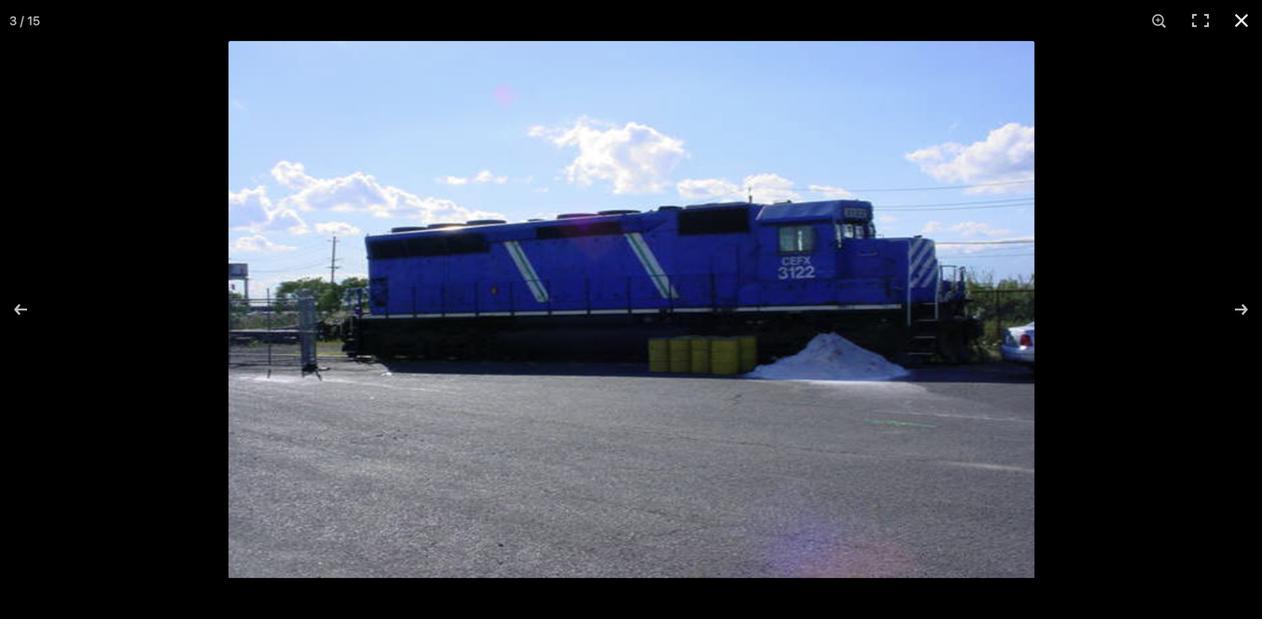 Task type: describe. For each thing, give the bounding box(es) containing it.
vessel
[[728, 25, 769, 41]]

driver registration link
[[839, 15, 971, 51]]

quick links
[[19, 25, 92, 41]]

safety link
[[628, 15, 683, 51]]

photo
[[517, 82, 613, 118]]

/
[[20, 14, 24, 28]]

quick
[[19, 25, 55, 41]]

rail link
[[683, 15, 721, 51]]

home
[[472, 25, 510, 41]]

terminal
[[654, 136, 711, 153]]

3
[[9, 14, 17, 28]]

video image
[[33, 0, 311, 22]]

driver
[[847, 25, 884, 41]]

schedule
[[773, 25, 832, 41]]

rail
[[691, 25, 713, 41]]

3 / 15
[[9, 14, 40, 28]]



Task type: vqa. For each thing, say whether or not it's contained in the screenshot.
Gallery
yes



Task type: locate. For each thing, give the bounding box(es) containing it.
vessel schedule link
[[721, 15, 839, 51]]

safety
[[636, 25, 676, 41]]

links
[[59, 25, 92, 41]]

driver registration
[[847, 25, 963, 41]]

home link
[[465, 15, 517, 51]]

vessel schedule
[[728, 25, 832, 41]]

newark
[[529, 136, 580, 153]]

quick links link
[[19, 22, 104, 43]]

photo gallery
[[517, 82, 745, 118]]

port
[[497, 136, 525, 153]]

15
[[27, 14, 40, 28]]

photos.
[[715, 136, 766, 153]]

contacts link
[[971, 15, 1043, 51]]

container
[[584, 136, 650, 153]]

registration
[[888, 25, 963, 41]]

gallery
[[619, 82, 745, 118]]

contacts
[[978, 25, 1035, 41]]

port newark container terminal photos.
[[497, 136, 766, 153]]



